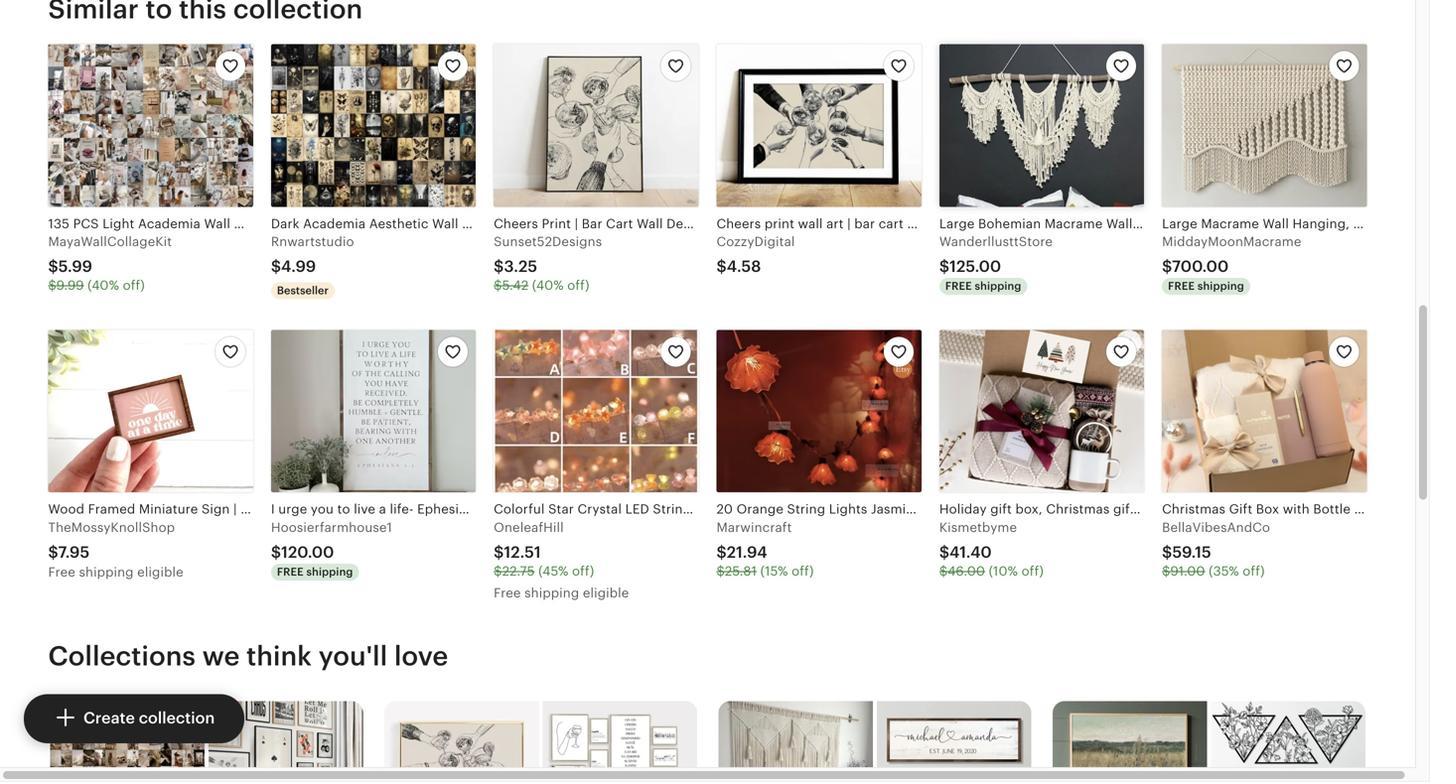 Task type: vqa. For each thing, say whether or not it's contained in the screenshot.


Task type: describe. For each thing, give the bounding box(es) containing it.
collections we think you'll love
[[48, 641, 448, 672]]

christmas gift box with bottle | corporate gift set |  fall care package | hygge gift box with blanket | personalized gift image
[[1162, 330, 1367, 493]]

$ inside hoosierfarmhouse1 $ 120.00 free shipping
[[271, 544, 281, 562]]

shipping for 120.00
[[306, 566, 353, 579]]

we
[[202, 641, 240, 672]]

hoosierfarmhouse1 $ 120.00 free shipping
[[271, 520, 392, 579]]

off) for 12.51
[[572, 564, 594, 579]]

bellavibesandco
[[1162, 520, 1271, 535]]

vintage wildflower field wall art | field of flowers art | botanical wildflower art | 167 image
[[1053, 702, 1207, 783]]

off) for 41.40
[[1022, 564, 1044, 579]]

cheers print wall art | bar cart wall decor | cheers sign | bar cart accessories | bar cart art | home decor| digital instant download image
[[717, 44, 922, 207]]

eligible inside "themossyknollshop $ 7.95 free shipping eligible"
[[137, 565, 184, 580]]

cozzydigital $ 4.58
[[717, 234, 795, 276]]

$ left (35%
[[1162, 564, 1171, 579]]

create collection button
[[24, 695, 245, 744]]

large
[[940, 216, 975, 231]]

(40% for 5.99
[[88, 278, 119, 293]]

$ inside middaymoonmacrame $ 700.00 free shipping
[[1162, 258, 1172, 276]]

create collection
[[83, 710, 215, 728]]

9.99
[[56, 278, 84, 293]]

4.58
[[727, 258, 761, 276]]

kismetbyme
[[940, 520, 1017, 535]]

shipping inside large bohemian macrame wall hanging headboard home decor wanderllusttstore $ 125.00 free shipping
[[975, 280, 1022, 293]]

$ inside large bohemian macrame wall hanging headboard home decor wanderllusttstore $ 125.00 free shipping
[[940, 258, 950, 276]]

modern aesthetic gallery set of 10 prints | teenage girl room decor | preppy black and red wall art | eclectic dorm room art | large size image
[[208, 702, 363, 783]]

$ down the 'mayawallcollagekit' at top left
[[48, 278, 56, 293]]

$ down sunset52designs
[[494, 278, 502, 293]]

bohemian
[[978, 216, 1041, 231]]

bar cart decor | set of 10 printables | bar art | bar prints | cocktail art | bar cart art | bar wall art | cheers sign | digital download image
[[543, 702, 697, 783]]

you'll
[[319, 641, 388, 672]]

(40% for 3.25
[[532, 278, 564, 293]]

light academia 100pc+ *instant download* digital collage kit | light academia aesthetic | 4x6, 5x7, 8x10 | printable wall art image
[[50, 702, 204, 783]]

macrame
[[1045, 216, 1103, 231]]

cheers print | bar cart wall decor | cheers print | cheers poster | bar cart accesories | bar cart art | cheers printable wall art image
[[494, 44, 699, 207]]

themossyknollshop
[[48, 520, 175, 535]]

shipping for 7.95
[[79, 565, 134, 580]]

colorful star crystal led string lights, fairy lights, christmas, and summer decoration, gifts, flower decoration lights  - 2m 20 lights image
[[494, 330, 699, 493]]

off) for 3.25
[[567, 278, 590, 293]]

700.00
[[1172, 258, 1229, 276]]

create
[[83, 710, 135, 728]]

(45%
[[538, 564, 569, 579]]

rnwartstudio
[[271, 234, 354, 249]]

free inside "themossyknollshop $ 7.95 free shipping eligible"
[[48, 565, 75, 580]]

135 pcs light academia wall collage kit library aesthetic photo collage prints | trendy college dorm room decor ( digital download) 4x6 image
[[48, 44, 253, 207]]

$ left (15%
[[717, 564, 725, 579]]

home
[[1267, 216, 1304, 231]]

marwincraft
[[717, 520, 792, 535]]

mayawallcollagekit $ 5.99 $ 9.99 (40% off)
[[48, 234, 172, 293]]

21.94
[[727, 544, 768, 562]]

125.00
[[950, 258, 1002, 276]]

$ up 46.00
[[940, 544, 950, 562]]

$ inside the rnwartstudio $ 4.99 bestseller
[[271, 258, 281, 276]]

$ down oneleafhill
[[494, 564, 502, 579]]

decor
[[1308, 216, 1346, 231]]

5.99
[[58, 258, 92, 276]]

20 orange string lights jasmine flower fairy lights bedroom home decor living room wall hanging light wedding decor dorm lights battery plug image
[[717, 330, 922, 493]]

$ up 91.00
[[1162, 544, 1173, 562]]

large macrame wall hanging, modern fiber art tapestry, asymmetrical rope wall art, xl wide wall decor, woven artwork, textile headboard image
[[1162, 44, 1367, 207]]

$ up 22.75
[[494, 544, 504, 562]]



Task type: locate. For each thing, give the bounding box(es) containing it.
hoosierfarmhouse1
[[271, 520, 392, 535]]

7.95
[[58, 544, 90, 562]]

$ up "bestseller"
[[271, 258, 281, 276]]

(40% right 5.42
[[532, 278, 564, 293]]

headboard
[[1193, 216, 1263, 231]]

0 horizontal spatial eligible
[[137, 565, 184, 580]]

free down 125.00
[[946, 280, 972, 293]]

0 horizontal spatial free
[[48, 565, 75, 580]]

eligible
[[137, 565, 184, 580], [583, 586, 629, 601]]

middaymoonmacrame $ 700.00 free shipping
[[1162, 234, 1302, 293]]

12.51
[[504, 544, 541, 562]]

2 horizontal spatial free
[[1168, 280, 1195, 293]]

1 horizontal spatial free
[[494, 586, 521, 601]]

0 vertical spatial free
[[48, 565, 75, 580]]

(40% inside the sunset52designs $ 3.25 $ 5.42 (40% off)
[[532, 278, 564, 293]]

1 (40% from the left
[[88, 278, 119, 293]]

holiday gift box, christmas gift idea, warm gift, winter gift box, sending a hug, gift box for women, hygge gift, new years gift idea image
[[940, 330, 1145, 493]]

free
[[946, 280, 972, 293], [1168, 280, 1195, 293], [277, 566, 304, 579]]

i urge you to live a life- ephesians- large sign- large farmhouse sign- bible verse wall decor image
[[271, 330, 476, 493]]

shipping down 7.95
[[79, 565, 134, 580]]

cozzydigital
[[717, 234, 795, 249]]

sunset52designs
[[494, 234, 602, 249]]

marwincraft $ 21.94 $ 25.81 (15% off)
[[717, 520, 814, 579]]

shipping
[[975, 280, 1022, 293], [1198, 280, 1245, 293], [79, 565, 134, 580], [306, 566, 353, 579], [525, 586, 579, 601]]

bestseller
[[277, 285, 329, 297]]

(15%
[[761, 564, 788, 579]]

flower wall decor set of 3, metal flowers wall hanging art, minimalist boho home decor, floral living room wall decor, gift for housewarming image
[[1211, 702, 1366, 783]]

shipping inside middaymoonmacrame $ 700.00 free shipping
[[1198, 280, 1245, 293]]

large bohemian macrame wall hanging headboard home decor image
[[940, 44, 1145, 207]]

$ inside cozzydigital $ 4.58
[[717, 258, 727, 276]]

off) inside 'kismetbyme $ 41.40 $ 46.00 (10% off)'
[[1022, 564, 1044, 579]]

off)
[[123, 278, 145, 293], [567, 278, 590, 293], [572, 564, 594, 579], [792, 564, 814, 579], [1022, 564, 1044, 579], [1243, 564, 1265, 579]]

macrame headboard, wall art decoration, large wall hanging, bohemian home decor tapestry, image
[[718, 702, 873, 783]]

collection
[[139, 710, 215, 728]]

2 (40% from the left
[[532, 278, 564, 293]]

off) right (15%
[[792, 564, 814, 579]]

4.99
[[281, 258, 316, 276]]

shipping down 120.00 on the left
[[306, 566, 353, 579]]

off) inside bellavibesandco $ 59.15 $ 91.00 (35% off)
[[1243, 564, 1265, 579]]

$ up 5.42
[[494, 258, 504, 276]]

$ up 9.99
[[48, 258, 58, 276]]

off) right (10%
[[1022, 564, 1044, 579]]

22.75
[[502, 564, 535, 579]]

think
[[247, 641, 312, 672]]

free down 22.75
[[494, 586, 521, 601]]

free inside middaymoonmacrame $ 700.00 free shipping
[[1168, 280, 1195, 293]]

(35%
[[1209, 564, 1239, 579]]

(40% right 9.99
[[88, 278, 119, 293]]

59.15
[[1173, 544, 1212, 562]]

off) inside the oneleafhill $ 12.51 $ 22.75 (45% off) free shipping eligible
[[572, 564, 594, 579]]

bellavibesandco $ 59.15 $ 91.00 (35% off)
[[1162, 520, 1271, 579]]

0 horizontal spatial free
[[277, 566, 304, 579]]

off) inside marwincraft $ 21.94 $ 25.81 (15% off)
[[792, 564, 814, 579]]

free down 120.00 on the left
[[277, 566, 304, 579]]

off) for 5.99
[[123, 278, 145, 293]]

$ down cozzydigital
[[717, 258, 727, 276]]

free down 7.95
[[48, 565, 75, 580]]

46.00
[[948, 564, 985, 579]]

middaymoonmacrame
[[1162, 234, 1302, 249]]

eligible inside the oneleafhill $ 12.51 $ 22.75 (45% off) free shipping eligible
[[583, 586, 629, 601]]

91.00
[[1171, 564, 1206, 579]]

off) for 21.94
[[792, 564, 814, 579]]

shipping for 700.00
[[1198, 280, 1245, 293]]

shipping inside "themossyknollshop $ 7.95 free shipping eligible"
[[79, 565, 134, 580]]

love
[[394, 641, 448, 672]]

off) inside the sunset52designs $ 3.25 $ 5.42 (40% off)
[[567, 278, 590, 293]]

sunset52designs $ 3.25 $ 5.42 (40% off)
[[494, 234, 602, 293]]

mayawallcollagekit
[[48, 234, 172, 249]]

$ down "hanging"
[[1162, 258, 1172, 276]]

3.25
[[504, 258, 538, 276]]

oneleafhill
[[494, 520, 564, 535]]

themossyknollshop $ 7.95 free shipping eligible
[[48, 520, 184, 580]]

1 horizontal spatial eligible
[[583, 586, 629, 601]]

(40% inside mayawallcollagekit $ 5.99 $ 9.99 (40% off)
[[88, 278, 119, 293]]

cheers print | bar cart wall decor | cheers sign | cheers printable wall art | bar cart accessories | bar cart art | digital download image
[[384, 702, 539, 783]]

free down 700.00
[[1168, 280, 1195, 293]]

$ up 25.81
[[717, 544, 727, 562]]

free for 120.00
[[277, 566, 304, 579]]

$ inside "themossyknollshop $ 7.95 free shipping eligible"
[[48, 544, 58, 562]]

rnwartstudio $ 4.99 bestseller
[[271, 234, 354, 297]]

shipping inside hoosierfarmhouse1 $ 120.00 free shipping
[[306, 566, 353, 579]]

1 horizontal spatial free
[[946, 280, 972, 293]]

hanging
[[1136, 216, 1190, 231]]

free for 700.00
[[1168, 280, 1195, 293]]

shipping down 125.00
[[975, 280, 1022, 293]]

(10%
[[989, 564, 1018, 579]]

free inside the oneleafhill $ 12.51 $ 22.75 (45% off) free shipping eligible
[[494, 586, 521, 601]]

shipping down 700.00
[[1198, 280, 1245, 293]]

off) down the 'mayawallcollagekit' at top left
[[123, 278, 145, 293]]

5.42
[[502, 278, 529, 293]]

dark academia aesthetic wall decor- 160pcs - vintage poster wall collage kit - 4"x6" prints - digital download image
[[271, 44, 476, 207]]

1 horizontal spatial (40%
[[532, 278, 564, 293]]

41.40
[[950, 544, 992, 562]]

1 vertical spatial free
[[494, 586, 521, 601]]

off) right (35%
[[1243, 564, 1265, 579]]

0 horizontal spatial (40%
[[88, 278, 119, 293]]

kismetbyme $ 41.40 $ 46.00 (10% off)
[[940, 520, 1044, 579]]

wall
[[1107, 216, 1133, 231]]

off) for 59.15
[[1243, 564, 1265, 579]]

large bohemian macrame wall hanging headboard home decor wanderllusttstore $ 125.00 free shipping
[[940, 216, 1346, 293]]

free inside large bohemian macrame wall hanging headboard home decor wanderllusttstore $ 125.00 free shipping
[[946, 280, 972, 293]]

oneleafhill $ 12.51 $ 22.75 (45% off) free shipping eligible
[[494, 520, 629, 601]]

(40%
[[88, 278, 119, 293], [532, 278, 564, 293]]

shipping inside the oneleafhill $ 12.51 $ 22.75 (45% off) free shipping eligible
[[525, 586, 579, 601]]

$
[[48, 258, 58, 276], [271, 258, 281, 276], [494, 258, 504, 276], [717, 258, 727, 276], [940, 258, 950, 276], [1162, 258, 1172, 276], [48, 278, 56, 293], [494, 278, 502, 293], [48, 544, 58, 562], [271, 544, 281, 562], [494, 544, 504, 562], [717, 544, 727, 562], [940, 544, 950, 562], [1162, 544, 1173, 562], [494, 564, 502, 579], [717, 564, 725, 579], [940, 564, 948, 579], [1162, 564, 1171, 579]]

0 vertical spatial eligible
[[137, 565, 184, 580]]

$ down themossyknollshop
[[48, 544, 58, 562]]

shipping down (45%
[[525, 586, 579, 601]]

free
[[48, 565, 75, 580], [494, 586, 521, 601]]

wood framed miniature sign | farmhouse type | tiered tray décor | handmade in u.s.a. - one day at a time image
[[48, 330, 253, 493]]

1 vertical spatial eligible
[[583, 586, 629, 601]]

$ down kismetbyme
[[940, 564, 948, 579]]

25.81
[[725, 564, 757, 579]]

$ down hoosierfarmhouse1
[[271, 544, 281, 562]]

off) down sunset52designs
[[567, 278, 590, 293]]

off) right (45%
[[572, 564, 594, 579]]

off) inside mayawallcollagekit $ 5.99 $ 9.99 (40% off)
[[123, 278, 145, 293]]

$ down large
[[940, 258, 950, 276]]

collections
[[48, 641, 196, 672]]

120.00
[[281, 544, 334, 562]]

master bedroom wall decor over the bed-marriage signs-bedroom signs above bed-wedding gift for couple-bridal shower gift-wall decor bedroom image
[[877, 702, 1031, 783]]

free inside hoosierfarmhouse1 $ 120.00 free shipping
[[277, 566, 304, 579]]

wanderllusttstore
[[940, 234, 1053, 249]]



